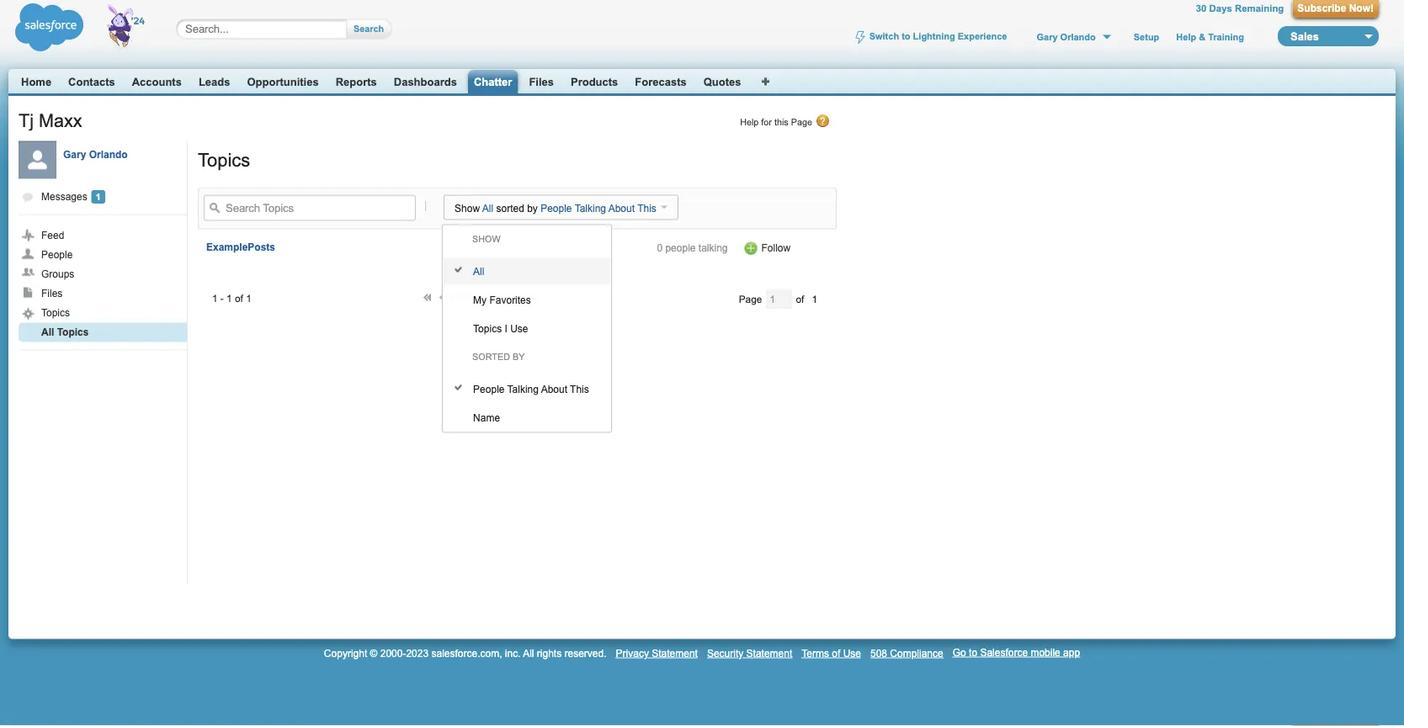 Task type: describe. For each thing, give the bounding box(es) containing it.
terms of use
[[802, 648, 861, 659]]

topics i use link
[[444, 315, 610, 342]]

statement for security statement
[[746, 648, 793, 659]]

statement for privacy statement
[[652, 648, 698, 659]]

setup
[[1134, 32, 1160, 42]]

name
[[473, 412, 500, 423]]

all right inc.
[[523, 648, 534, 659]]

2000-
[[380, 648, 406, 659]]

sales
[[1291, 30, 1319, 43]]

groups link
[[19, 265, 187, 284]]

privacy
[[616, 648, 649, 659]]

1 horizontal spatial talking
[[575, 202, 606, 214]]

my
[[473, 294, 487, 306]]

switch to lightning experience link
[[855, 31, 1007, 44]]

setup link
[[1134, 32, 1160, 43]]

this inside option group
[[570, 383, 589, 395]]

chatter
[[474, 75, 512, 88]]

0 vertical spatial files
[[529, 75, 554, 88]]

previous link
[[438, 292, 488, 303]]

forecasts link
[[635, 75, 687, 88]]

people
[[665, 242, 696, 253]]

by inside option group
[[513, 352, 525, 362]]

salesforce
[[980, 647, 1028, 658]]

next
[[493, 292, 514, 303]]

next link
[[493, 292, 525, 303]]

1 - 1 of  1
[[212, 293, 252, 304]]

products
[[571, 75, 618, 88]]

for
[[761, 117, 772, 128]]

sorted by
[[472, 352, 525, 362]]

accounts
[[132, 75, 182, 88]]

Search Topics text field
[[204, 195, 416, 221]]

2 horizontal spatial people
[[541, 202, 572, 214]]

privacy statement
[[616, 648, 698, 659]]

1 vertical spatial page
[[739, 293, 762, 305]]

all link
[[444, 258, 610, 285]]

people talking about this link
[[444, 376, 610, 403]]

help for this page
[[740, 117, 812, 128]]

my favorites link
[[444, 287, 610, 314]]

all topics
[[41, 327, 89, 338]]

0
[[657, 242, 663, 253]]

training
[[1208, 32, 1244, 42]]

terms
[[802, 648, 829, 659]]

leads link
[[199, 75, 230, 88]]

talking
[[699, 242, 728, 253]]

people link
[[19, 245, 187, 265]]

|
[[424, 199, 427, 210]]

1 vertical spatial orlando
[[89, 149, 128, 160]]

to for go
[[969, 647, 978, 658]]

©
[[370, 648, 378, 659]]

contacts
[[68, 75, 115, 88]]

reserved.
[[565, 648, 607, 659]]

security statement
[[707, 648, 793, 659]]

first page image
[[423, 293, 431, 301]]

tj maxx
[[19, 110, 82, 130]]

exampleposts
[[206, 241, 275, 253]]

lightning
[[913, 32, 955, 42]]

all topics link
[[19, 323, 187, 342]]

home link
[[21, 75, 51, 88]]

1 vertical spatial sorted
[[472, 352, 510, 362]]

last page image
[[531, 293, 539, 301]]

terms of use link
[[802, 648, 861, 659]]

quotes
[[704, 75, 741, 88]]

days
[[1210, 3, 1232, 14]]

topics inside topics link
[[41, 307, 70, 319]]

name link
[[444, 405, 610, 431]]

topics inside topics i use link
[[473, 323, 502, 334]]

option group containing all
[[443, 225, 611, 343]]

go
[[953, 647, 966, 658]]

show all sorted by people talking about this
[[455, 202, 657, 214]]

my favorites
[[473, 294, 531, 306]]

508 compliance
[[871, 648, 944, 659]]

opportunities
[[247, 75, 319, 88]]

i
[[505, 323, 508, 334]]

topics inside all topics link
[[57, 327, 89, 338]]

1 horizontal spatial of
[[796, 293, 804, 305]]

copyright
[[324, 648, 367, 659]]

0 vertical spatial by
[[527, 202, 538, 214]]

2 horizontal spatial of
[[832, 648, 840, 659]]

-
[[220, 293, 224, 304]]

mobile
[[1031, 647, 1061, 658]]

1 vertical spatial gary
[[63, 149, 86, 160]]

forecasts
[[635, 75, 687, 88]]

all inside all link
[[473, 266, 484, 277]]

help for help & training
[[1176, 32, 1197, 42]]

gary orlando link
[[63, 149, 128, 160]]

gary orlando image
[[19, 141, 56, 179]]

feed link
[[19, 226, 187, 245]]

to for switch
[[902, 32, 911, 42]]

switch
[[869, 32, 899, 42]]

menu containing show
[[442, 195, 678, 433]]

1 vertical spatial talking
[[507, 383, 539, 395]]

people for people talking about this
[[473, 383, 505, 395]]

0 vertical spatial gary orlando
[[1037, 32, 1096, 42]]

exampleposts link
[[206, 241, 275, 253]]

reports
[[336, 75, 377, 88]]

follow link
[[762, 243, 791, 254]]

leads
[[199, 75, 230, 88]]

files inside 'link'
[[41, 288, 63, 299]]

previous image
[[440, 293, 447, 301]]



Task type: vqa. For each thing, say whether or not it's contained in the screenshot.
the Fields
no



Task type: locate. For each thing, give the bounding box(es) containing it.
0 horizontal spatial gary orlando
[[63, 149, 128, 160]]

people up groups on the left of page
[[41, 249, 73, 261]]

to right switch
[[902, 32, 911, 42]]

gary
[[1037, 32, 1058, 42], [63, 149, 86, 160]]

all down topics link
[[41, 327, 54, 338]]

files link down people link
[[19, 284, 187, 304]]

0 horizontal spatial files link
[[19, 284, 187, 304]]

1
[[96, 191, 101, 202], [212, 293, 218, 304], [227, 293, 232, 304], [246, 293, 252, 304], [812, 293, 818, 305]]

None search field
[[158, 0, 403, 58]]

0 vertical spatial orlando
[[1060, 32, 1096, 42]]

app
[[1063, 647, 1080, 658]]

1 vertical spatial by
[[513, 352, 525, 362]]

0 horizontal spatial orlando
[[89, 149, 128, 160]]

people inside option group
[[473, 383, 505, 395]]

508 compliance link
[[871, 648, 944, 659]]

Page text field
[[767, 290, 792, 309]]

1 vertical spatial files
[[41, 288, 63, 299]]

1 option group from the top
[[443, 225, 611, 343]]

follow
[[762, 243, 791, 254]]

security statement link
[[707, 648, 793, 659]]

2 vertical spatial people
[[473, 383, 505, 395]]

to right go
[[969, 647, 978, 658]]

1 horizontal spatial this
[[637, 202, 657, 214]]

security
[[707, 648, 744, 659]]

1 horizontal spatial files
[[529, 75, 554, 88]]

0 vertical spatial this
[[637, 202, 657, 214]]

Search... text field
[[185, 22, 330, 36]]

messages 1
[[41, 191, 101, 202]]

help for this page (new window) image
[[817, 115, 830, 128]]

statement
[[652, 648, 698, 659], [746, 648, 793, 659]]

use for terms of use
[[843, 648, 861, 659]]

1 horizontal spatial gary orlando
[[1037, 32, 1096, 42]]

gary right experience
[[1037, 32, 1058, 42]]

use left the 508
[[843, 648, 861, 659]]

1 inside messages 1
[[96, 191, 101, 202]]

products link
[[571, 75, 618, 88]]

previous
[[449, 292, 488, 303]]

by up all link
[[527, 202, 538, 214]]

1 vertical spatial show
[[472, 234, 501, 244]]

page left page text field
[[739, 293, 762, 305]]

help left for
[[740, 117, 759, 128]]

people talking about this
[[473, 383, 589, 395]]

inc.
[[505, 648, 521, 659]]

files down groups on the left of page
[[41, 288, 63, 299]]

opportunities link
[[247, 75, 319, 88]]

1 horizontal spatial files link
[[529, 75, 554, 88]]

compliance
[[890, 648, 944, 659]]

quotes link
[[704, 75, 741, 88]]

show right |
[[455, 202, 480, 214]]

0 vertical spatial talking
[[575, 202, 606, 214]]

statement right "security"
[[746, 648, 793, 659]]

0 vertical spatial about
[[608, 202, 635, 214]]

show inside option group
[[472, 234, 501, 244]]

0 horizontal spatial gary
[[63, 149, 86, 160]]

0 horizontal spatial use
[[510, 323, 528, 334]]

experience
[[958, 32, 1007, 42]]

of right -
[[235, 293, 243, 304]]

0 vertical spatial people
[[541, 202, 572, 214]]

0 people talking
[[657, 242, 728, 253]]

0 horizontal spatial of
[[235, 293, 243, 304]]

maxx
[[39, 110, 82, 130]]

page
[[791, 117, 812, 128], [739, 293, 762, 305]]

30 days remaining
[[1196, 3, 1284, 14]]

topics link
[[19, 304, 187, 323]]

2 statement from the left
[[746, 648, 793, 659]]

use right i
[[510, 323, 528, 334]]

switch to lightning experience
[[869, 32, 1007, 42]]

1 horizontal spatial page
[[791, 117, 812, 128]]

1 statement from the left
[[652, 648, 698, 659]]

0 horizontal spatial help
[[740, 117, 759, 128]]

0 horizontal spatial by
[[513, 352, 525, 362]]

help for help for this page
[[740, 117, 759, 128]]

messages link
[[19, 187, 92, 207]]

0 horizontal spatial talking
[[507, 383, 539, 395]]

30 days remaining link
[[1196, 3, 1284, 14]]

1 vertical spatial about
[[541, 383, 567, 395]]

None button
[[1293, 0, 1379, 18], [347, 19, 384, 39], [1293, 0, 1379, 18], [347, 19, 384, 39]]

statement right privacy
[[652, 648, 698, 659]]

salesforce.com,
[[431, 648, 502, 659]]

by
[[527, 202, 538, 214], [513, 352, 525, 362]]

1 horizontal spatial statement
[[746, 648, 793, 659]]

0 vertical spatial page
[[791, 117, 812, 128]]

0 vertical spatial show
[[455, 202, 480, 214]]

use inside option group
[[510, 323, 528, 334]]

about
[[608, 202, 635, 214], [541, 383, 567, 395]]

topics left i
[[473, 323, 502, 334]]

help for this page link
[[740, 115, 830, 128]]

of 1
[[796, 293, 818, 305]]

sorted up all link
[[496, 202, 524, 214]]

by down topics i use link
[[513, 352, 525, 362]]

follow this topic to receive updates in your feed. image
[[745, 242, 757, 255]]

remaining
[[1235, 3, 1284, 14]]

favorites
[[490, 294, 531, 306]]

copyright © 2000-2023 salesforce.com, inc. all rights reserved.
[[324, 648, 607, 659]]

chatter link
[[474, 75, 512, 89]]

0 horizontal spatial about
[[541, 383, 567, 395]]

of right page text field
[[796, 293, 804, 305]]

show for show
[[472, 234, 501, 244]]

salesforce.com image
[[11, 0, 158, 55]]

0 vertical spatial gary
[[1037, 32, 1058, 42]]

gary down maxx
[[63, 149, 86, 160]]

show up all link
[[472, 234, 501, 244]]

all up 'previous' at the top of the page
[[473, 266, 484, 277]]

1 vertical spatial files link
[[19, 284, 187, 304]]

0 vertical spatial to
[[902, 32, 911, 42]]

dashboards
[[394, 75, 457, 88]]

0 horizontal spatial people
[[41, 249, 73, 261]]

0 horizontal spatial statement
[[652, 648, 698, 659]]

508
[[871, 648, 887, 659]]

help & training
[[1176, 32, 1244, 42]]

topics up all topics on the left top of page
[[41, 307, 70, 319]]

show
[[455, 202, 480, 214], [472, 234, 501, 244]]

feed
[[41, 230, 64, 241]]

1 horizontal spatial about
[[608, 202, 635, 214]]

2 option group from the top
[[443, 343, 611, 432]]

files
[[529, 75, 554, 88], [41, 288, 63, 299]]

1 vertical spatial people
[[41, 249, 73, 261]]

next image
[[515, 293, 523, 301]]

1 horizontal spatial use
[[843, 648, 861, 659]]

0 vertical spatial help
[[1176, 32, 1197, 42]]

topics i use
[[473, 323, 528, 334]]

0 horizontal spatial page
[[739, 293, 762, 305]]

sorted down topics i use
[[472, 352, 510, 362]]

orlando up messages 1
[[89, 149, 128, 160]]

people up name
[[473, 383, 505, 395]]

all inside all topics link
[[41, 327, 54, 338]]

gary orlando down maxx
[[63, 149, 128, 160]]

0 horizontal spatial this
[[570, 383, 589, 395]]

contacts link
[[68, 75, 115, 88]]

1 vertical spatial use
[[843, 648, 861, 659]]

files link
[[529, 75, 554, 88], [19, 284, 187, 304]]

1 horizontal spatial gary
[[1037, 32, 1058, 42]]

1 vertical spatial help
[[740, 117, 759, 128]]

0 horizontal spatial to
[[902, 32, 911, 42]]

this
[[637, 202, 657, 214], [570, 383, 589, 395]]

people
[[541, 202, 572, 214], [41, 249, 73, 261], [473, 383, 505, 395]]

people up all link
[[541, 202, 572, 214]]

1 horizontal spatial to
[[969, 647, 978, 658]]

1 vertical spatial this
[[570, 383, 589, 395]]

dashboards link
[[394, 75, 457, 88]]

topics down leads
[[198, 149, 250, 170]]

all right |
[[482, 202, 493, 214]]

help left '&'
[[1176, 32, 1197, 42]]

go to salesforce mobile app link
[[953, 647, 1080, 658]]

1 horizontal spatial by
[[527, 202, 538, 214]]

orlando
[[1060, 32, 1096, 42], [89, 149, 128, 160]]

2023
[[406, 648, 429, 659]]

1 horizontal spatial orlando
[[1060, 32, 1096, 42]]

option group
[[443, 225, 611, 343], [443, 343, 611, 432]]

1 vertical spatial gary orlando
[[63, 149, 128, 160]]

page right this
[[791, 117, 812, 128]]

rights
[[537, 648, 562, 659]]

of
[[235, 293, 243, 304], [796, 293, 804, 305], [832, 648, 840, 659]]

0 horizontal spatial files
[[41, 288, 63, 299]]

files link right chatter
[[529, 75, 554, 88]]

files right chatter
[[529, 75, 554, 88]]

of right terms
[[832, 648, 840, 659]]

1 horizontal spatial help
[[1176, 32, 1197, 42]]

orlando left 'setup'
[[1060, 32, 1096, 42]]

topics down topics link
[[57, 327, 89, 338]]

0 vertical spatial use
[[510, 323, 528, 334]]

0 vertical spatial sorted
[[496, 202, 524, 214]]

accounts link
[[132, 75, 182, 88]]

gary orlando left 'setup'
[[1037, 32, 1096, 42]]

all
[[482, 202, 493, 214], [473, 266, 484, 277], [41, 327, 54, 338], [523, 648, 534, 659]]

use for topics i use
[[510, 323, 528, 334]]

home
[[21, 75, 51, 88]]

privacy statement link
[[616, 648, 698, 659]]

people for people
[[41, 249, 73, 261]]

0 vertical spatial files link
[[529, 75, 554, 88]]

1 horizontal spatial people
[[473, 383, 505, 395]]

menu
[[442, 195, 678, 433]]

30
[[1196, 3, 1207, 14]]

all tabs image
[[761, 75, 771, 85]]

messages
[[41, 191, 87, 202]]

this
[[775, 117, 789, 128]]

option group containing people talking about this
[[443, 343, 611, 432]]

1 vertical spatial to
[[969, 647, 978, 658]]

show for show all sorted by people talking about this
[[455, 202, 480, 214]]



